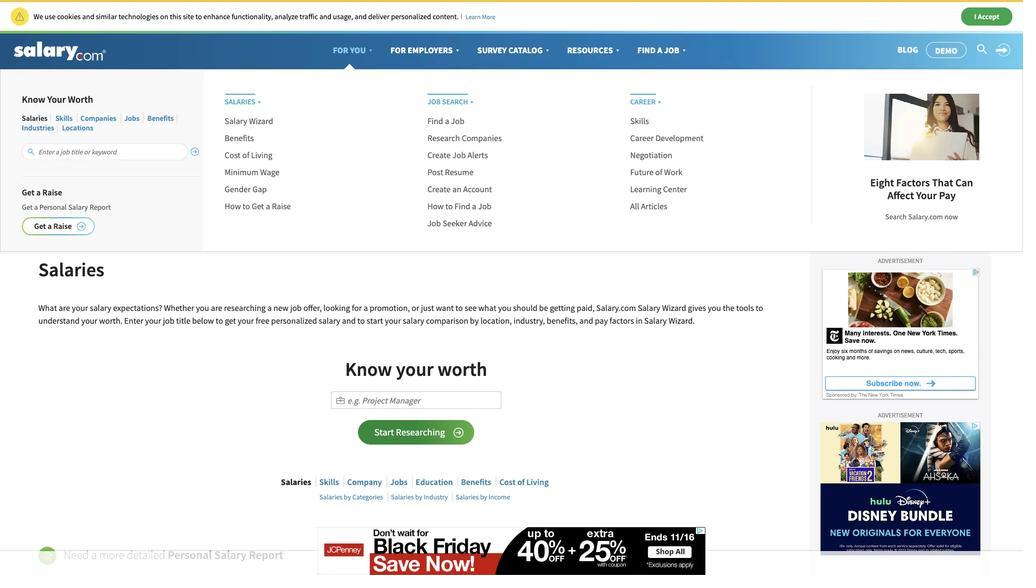 Task type: vqa. For each thing, say whether or not it's contained in the screenshot.
Product sheet
no



Task type: locate. For each thing, give the bounding box(es) containing it.
traffic
[[300, 12, 318, 21]]

factors
[[896, 176, 930, 189]]

search image down "industries"
[[27, 148, 35, 156]]

research up worth
[[69, 75, 96, 84]]

personalized
[[391, 12, 431, 21], [271, 315, 317, 326]]

arrow circle right image inside start researching button
[[453, 428, 464, 438]]

jobs right companies link
[[124, 113, 139, 123]]

negotiation
[[630, 150, 672, 160]]

1 vertical spatial cost
[[499, 477, 516, 488]]

get down gap
[[252, 201, 264, 212]]

arrow circle right image for start researching
[[453, 428, 464, 438]]

1 triangle right image from the left
[[255, 94, 263, 106]]

job left title
[[163, 315, 174, 326]]

0 vertical spatial companies
[[81, 113, 116, 123]]

to down gender gap link
[[243, 201, 250, 212]]

0 horizontal spatial living
[[251, 150, 272, 160]]

triangle right image for skills
[[656, 94, 663, 106]]

research
[[69, 75, 96, 84], [427, 133, 460, 143]]

1 horizontal spatial know
[[345, 358, 392, 382]]

1 vertical spatial career
[[630, 133, 654, 143]]

are up 'below'
[[211, 303, 222, 313]]

personal up get a raise
[[39, 203, 67, 212]]

career for career development
[[630, 133, 654, 143]]

0 horizontal spatial find a job link
[[427, 116, 464, 126]]

jobs link right companies link
[[124, 113, 139, 123]]

you left the
[[708, 303, 721, 313]]

for employers
[[390, 44, 453, 55]]

get up get a raise link
[[22, 203, 33, 212]]

cost of living up 'minimum wage'
[[225, 150, 272, 160]]

0 horizontal spatial personalized
[[271, 315, 317, 326]]

find
[[638, 44, 656, 55], [427, 116, 443, 126], [455, 201, 470, 212]]

use
[[45, 12, 56, 21]]

1 horizontal spatial find
[[455, 201, 470, 212]]

factors
[[610, 315, 634, 326]]

i accept
[[974, 12, 999, 21]]

create job alerts
[[427, 150, 488, 160]]

by left income
[[480, 493, 487, 502]]

location,
[[480, 315, 512, 326]]

cost of living link up 'minimum wage'
[[225, 150, 272, 160]]

how to get a raise link
[[225, 201, 291, 212]]

a inside "link"
[[266, 201, 270, 212]]

cost of living
[[225, 150, 272, 160], [499, 477, 549, 488]]

catalog
[[509, 44, 543, 55]]

wizard
[[249, 116, 273, 126], [662, 303, 686, 313]]

home link
[[36, 75, 57, 85]]

0 vertical spatial find a job link
[[630, 34, 696, 67]]

by
[[470, 315, 479, 326], [344, 493, 351, 502], [415, 493, 422, 502], [480, 493, 487, 502]]

arrow circle right image
[[191, 148, 199, 156], [77, 222, 86, 231], [453, 428, 464, 438]]

jobs for company
[[390, 477, 408, 488]]

know
[[22, 93, 45, 106], [345, 358, 392, 382]]

0 horizontal spatial report
[[89, 203, 111, 212]]

industries link
[[22, 123, 54, 133]]

by for salaries by income
[[480, 493, 487, 502]]

your up understand
[[72, 303, 88, 313]]

find a job link
[[630, 34, 696, 67], [427, 116, 464, 126]]

1 horizontal spatial search
[[885, 212, 907, 221]]

0 vertical spatial jobs link
[[124, 113, 139, 123]]

detailed
[[127, 548, 165, 563]]

skills link down the career link
[[630, 116, 649, 126]]

0 vertical spatial advertisement
[[489, 138, 534, 146]]

0 horizontal spatial triangle right image
[[255, 94, 263, 106]]

what
[[478, 303, 496, 313]]

find a job link down job search
[[427, 116, 464, 126]]

demo
[[935, 45, 958, 56]]

raise down get a raise get a personal salary report
[[53, 221, 72, 231]]

1 vertical spatial job
[[163, 315, 174, 326]]

skills link up salaries by categories
[[319, 477, 339, 488]]

salary inside get a raise get a personal salary report
[[68, 203, 88, 212]]

1 how from the left
[[225, 201, 241, 212]]

0 horizontal spatial wizard
[[249, 116, 273, 126]]

1 vertical spatial wizard
[[662, 303, 686, 313]]

raise inside get a raise link
[[53, 221, 72, 231]]

an
[[452, 184, 461, 194]]

companies up alerts on the left top of the page
[[462, 133, 502, 143]]

1 horizontal spatial benefits link
[[225, 133, 254, 143]]

create up post
[[427, 150, 451, 160]]

you
[[350, 44, 366, 55]]

how inside "link"
[[225, 201, 241, 212]]

0 vertical spatial benefits
[[147, 113, 174, 123]]

triangle right image for salary wizard
[[255, 94, 263, 106]]

1 horizontal spatial skills link
[[319, 477, 339, 488]]

seeker
[[443, 218, 467, 229]]

search down affect
[[885, 212, 907, 221]]

living
[[251, 150, 272, 160], [527, 477, 549, 488]]

research up create job alerts
[[427, 133, 460, 143]]

jobs link for education
[[390, 477, 408, 488]]

0 horizontal spatial salary.com
[[596, 303, 636, 313]]

career up career development
[[630, 97, 656, 107]]

2 for from the left
[[390, 44, 406, 55]]

1 create from the top
[[427, 150, 451, 160]]

0 horizontal spatial search
[[442, 97, 468, 107]]

of
[[242, 150, 249, 160], [655, 167, 662, 177], [517, 477, 525, 488]]

research for research companies
[[427, 133, 460, 143]]

get
[[225, 315, 236, 326]]

whether
[[164, 303, 194, 313]]

salary.com up factors
[[596, 303, 636, 313]]

0 horizontal spatial how
[[225, 201, 241, 212]]

find for the bottom find a job link
[[427, 116, 443, 126]]

0 vertical spatial raise
[[42, 187, 62, 198]]

for you link
[[325, 34, 382, 67]]

0 vertical spatial personal
[[39, 203, 67, 212]]

your down "promotion,"
[[385, 315, 401, 326]]

get inside how to get a raise "link"
[[252, 201, 264, 212]]

to inside "link"
[[243, 201, 250, 212]]

know down home
[[22, 93, 45, 106]]

skills up salaries by categories
[[319, 477, 339, 488]]

0 vertical spatial cost of living
[[225, 150, 272, 160]]

0 horizontal spatial companies
[[81, 113, 116, 123]]

wizard up wizard.
[[662, 303, 686, 313]]

jobs
[[124, 113, 139, 123], [390, 477, 408, 488]]

to up seeker
[[445, 201, 453, 212]]

1 vertical spatial jobs
[[390, 477, 408, 488]]

for
[[333, 44, 348, 55], [390, 44, 406, 55]]

to down 'for'
[[357, 315, 365, 326]]

find down create an account link
[[455, 201, 470, 212]]

researching
[[396, 427, 445, 439]]

search image down i accept button
[[976, 43, 988, 55]]

0 horizontal spatial cost of living
[[225, 150, 272, 160]]

personalized down new
[[271, 315, 317, 326]]

1 for from the left
[[333, 44, 348, 55]]

2 horizontal spatial benefits
[[461, 477, 491, 488]]

salary.com left 'now'
[[908, 212, 943, 221]]

cost of living up income
[[499, 477, 549, 488]]

worth.
[[99, 315, 122, 326]]

resources link
[[559, 34, 630, 67]]

how up seeker
[[427, 201, 444, 212]]

jobs link up the salaries by industry link
[[390, 477, 408, 488]]

career up the "negotiation"
[[630, 133, 654, 143]]

salaries by industry link
[[391, 493, 448, 502]]

triangle right image
[[255, 94, 263, 106], [656, 94, 663, 106]]

0 horizontal spatial find a job
[[427, 116, 464, 126]]

worth
[[68, 93, 93, 106]]

0 horizontal spatial find
[[427, 116, 443, 126]]

create inside 'link'
[[427, 150, 451, 160]]

2 horizontal spatial you
[[708, 303, 721, 313]]

1 horizontal spatial you
[[498, 303, 511, 313]]

comparison
[[426, 315, 468, 326]]

0 vertical spatial search image
[[976, 43, 988, 55]]

search
[[442, 97, 468, 107], [885, 212, 907, 221]]

find a job down job search
[[427, 116, 464, 126]]

raise down wage
[[272, 201, 291, 212]]

for
[[352, 303, 362, 313]]

get up get a raise
[[22, 187, 34, 198]]

advertisement region
[[318, 150, 706, 197], [821, 268, 981, 401], [821, 422, 981, 556], [318, 528, 706, 576]]

to right tools on the right
[[756, 303, 763, 313]]

1 career from the top
[[630, 97, 656, 107]]

0 vertical spatial wizard
[[249, 116, 273, 126]]

salary down the looking
[[319, 315, 340, 326]]

0 vertical spatial job
[[290, 303, 302, 313]]

0 vertical spatial salary.com
[[908, 212, 943, 221]]

create job alerts link
[[427, 150, 488, 160]]

job image
[[336, 396, 345, 405]]

your left the worth.
[[81, 315, 97, 326]]

how down gender
[[225, 201, 241, 212]]

by for salaries by industry
[[415, 493, 422, 502]]

0 vertical spatial career
[[630, 97, 656, 107]]

gives
[[688, 303, 706, 313]]

cost of living link
[[225, 150, 272, 160], [499, 477, 549, 488]]

know down start
[[345, 358, 392, 382]]

find a job up the career link
[[638, 44, 679, 55]]

1 horizontal spatial triangle right image
[[656, 94, 663, 106]]

get a raise link
[[23, 219, 94, 235]]

search image
[[976, 43, 988, 55], [27, 148, 35, 156]]

1 vertical spatial cost of living link
[[499, 477, 549, 488]]

salaries inside salaries link
[[225, 97, 255, 107]]

0 horizontal spatial cost of living link
[[225, 150, 272, 160]]

now
[[945, 212, 958, 221]]

salary down or
[[403, 315, 424, 326]]

e.g. Project Manager search field
[[331, 392, 501, 409]]

find a job
[[638, 44, 679, 55], [427, 116, 464, 126]]

post resume
[[427, 167, 474, 177]]

1 vertical spatial living
[[527, 477, 549, 488]]

2 horizontal spatial of
[[655, 167, 662, 177]]

get down get a raise get a personal salary report
[[34, 221, 46, 231]]

for left employers
[[390, 44, 406, 55]]

1 horizontal spatial skills
[[319, 477, 339, 488]]

get
[[22, 187, 34, 198], [252, 201, 264, 212], [22, 203, 33, 212], [34, 221, 46, 231]]

you up 'below'
[[196, 303, 209, 313]]

1 horizontal spatial how
[[427, 201, 444, 212]]

find a job link up the career link
[[630, 34, 696, 67]]

0 horizontal spatial benefits link
[[147, 113, 174, 123]]

0 vertical spatial of
[[242, 150, 249, 160]]

for for for you
[[333, 44, 348, 55]]

jobs link for benefits
[[124, 113, 139, 123]]

jobs up the salaries by industry link
[[390, 477, 408, 488]]

job right new
[[290, 303, 302, 313]]

None search field
[[331, 392, 501, 409]]

0 horizontal spatial your
[[47, 93, 66, 106]]

are up understand
[[59, 303, 70, 313]]

1 horizontal spatial find a job
[[638, 44, 679, 55]]

1 vertical spatial create
[[427, 184, 451, 194]]

1 horizontal spatial cost of living
[[499, 477, 549, 488]]

create down post
[[427, 184, 451, 194]]

0 horizontal spatial for
[[333, 44, 348, 55]]

salary up the worth.
[[90, 303, 111, 313]]

company link
[[347, 477, 382, 488]]

0 horizontal spatial research
[[69, 75, 96, 84]]

wizard down salaries link
[[249, 116, 273, 126]]

cost up minimum
[[225, 150, 241, 160]]

advice
[[469, 218, 492, 229]]

1 horizontal spatial research
[[427, 133, 460, 143]]

skills for cost of living
[[319, 477, 339, 488]]

wage
[[260, 167, 280, 177]]

triangle right image inside the career link
[[656, 94, 663, 106]]

functionality,
[[232, 12, 273, 21]]

are
[[59, 303, 70, 313], [211, 303, 222, 313]]

0 vertical spatial find
[[638, 44, 656, 55]]

by inside what are your salary expectations? whether you are researching a new job offer, looking for a promotion, or just want to see what you should be getting paid, salary.com salary wizard gives you the tools to understand your worth. enter your job title below to get your free personalized salary and to start your salary comparison by location, industry, benefits, and pay factors in salary wizard.
[[470, 315, 479, 326]]

be
[[539, 303, 548, 313]]

by left the 'categories'
[[344, 493, 351, 502]]

find up the career link
[[638, 44, 656, 55]]

None text field
[[22, 143, 188, 160]]

1 vertical spatial cost of living
[[499, 477, 549, 488]]

1 vertical spatial know
[[345, 358, 392, 382]]

companies up locations link on the top left of the page
[[81, 113, 116, 123]]

0 vertical spatial research
[[69, 75, 96, 84]]

0 horizontal spatial of
[[242, 150, 249, 160]]

your left pay
[[916, 188, 937, 202]]

skills down the career link
[[630, 116, 649, 126]]

personalized right deliver
[[391, 12, 431, 21]]

affect
[[888, 188, 914, 202]]

triangle right image up the salary wizard
[[255, 94, 263, 106]]

0 horizontal spatial jobs link
[[124, 113, 139, 123]]

2 triangle right image from the left
[[656, 94, 663, 106]]

2 horizontal spatial arrow circle right image
[[453, 428, 464, 438]]

cost of living link up income
[[499, 477, 549, 488]]

you up location,
[[498, 303, 511, 313]]

salary
[[112, 75, 130, 84], [225, 116, 247, 126], [68, 203, 88, 212], [638, 303, 660, 313], [644, 315, 667, 326], [214, 548, 246, 563]]

0 horizontal spatial cost
[[225, 150, 241, 160]]

how to find a job link
[[427, 201, 492, 212]]

2 create from the top
[[427, 184, 451, 194]]

personal right 'detailed'
[[168, 548, 212, 563]]

your down home link
[[47, 93, 66, 106]]

and right usage,
[[355, 12, 367, 21]]

triangle right image inside salaries link
[[255, 94, 263, 106]]

know for know your worth
[[22, 93, 45, 106]]

title
[[176, 315, 190, 326]]

1 horizontal spatial jobs link
[[390, 477, 408, 488]]

1 vertical spatial personal
[[168, 548, 212, 563]]

0 horizontal spatial job
[[163, 315, 174, 326]]

1 horizontal spatial are
[[211, 303, 222, 313]]

cost up income
[[499, 477, 516, 488]]

industry
[[424, 493, 448, 502]]

0 horizontal spatial jobs
[[124, 113, 139, 123]]

2 how from the left
[[427, 201, 444, 212]]

companies
[[81, 113, 116, 123], [462, 133, 502, 143]]

find down job search
[[427, 116, 443, 126]]

2 career from the top
[[630, 133, 654, 143]]

i
[[974, 12, 976, 21]]

1 vertical spatial arrow circle right image
[[77, 222, 86, 231]]

0 horizontal spatial search image
[[27, 148, 35, 156]]

your right "enter"
[[145, 315, 161, 326]]

accept
[[978, 12, 999, 21]]

raise inside get a raise get a personal salary report
[[42, 187, 62, 198]]

how for how to find a job
[[427, 201, 444, 212]]

create an account
[[427, 184, 492, 194]]

raise
[[42, 187, 62, 198], [272, 201, 291, 212], [53, 221, 72, 231]]

wizard inside what are your salary expectations? whether you are researching a new job offer, looking for a promotion, or just want to see what you should be getting paid, salary.com salary wizard gives you the tools to understand your worth. enter your job title below to get your free personalized salary and to start your salary comparison by location, industry, benefits, and pay factors in salary wizard.
[[662, 303, 686, 313]]

what are your salary expectations? whether you are researching a new job offer, looking for a promotion, or just want to see what you should be getting paid, salary.com salary wizard gives you the tools to understand your worth. enter your job title below to get your free personalized salary and to start your salary comparison by location, industry, benefits, and pay factors in salary wizard.
[[38, 303, 763, 326]]

and down paid,
[[580, 315, 593, 326]]

by down the see
[[470, 315, 479, 326]]

1 vertical spatial benefits
[[225, 133, 254, 143]]

1 vertical spatial your
[[916, 188, 937, 202]]

arrow circle right image inside get a raise link
[[77, 222, 86, 231]]

more
[[99, 548, 124, 563]]

to left the see
[[456, 303, 463, 313]]

salaries by categories link
[[319, 493, 383, 502]]

triangle right image up career development
[[656, 94, 663, 106]]

1 vertical spatial find a job link
[[427, 116, 464, 126]]

you
[[196, 303, 209, 313], [498, 303, 511, 313], [708, 303, 721, 313]]

by left industry
[[415, 493, 422, 502]]

articles
[[641, 201, 667, 212]]

create an account link
[[427, 184, 492, 195]]

and
[[82, 12, 94, 21], [319, 12, 331, 21], [355, 12, 367, 21], [342, 315, 356, 326], [580, 315, 593, 326]]

industries
[[22, 123, 54, 133]]

raise up get a raise
[[42, 187, 62, 198]]

raise for get a raise
[[53, 221, 72, 231]]

career for career
[[630, 97, 656, 107]]

1 horizontal spatial of
[[517, 477, 525, 488]]

1 vertical spatial research
[[427, 133, 460, 143]]

benefits link
[[147, 113, 174, 123], [225, 133, 254, 143], [461, 477, 491, 488]]

skills link up the locations
[[55, 113, 73, 123]]

search up research companies
[[442, 97, 468, 107]]

for left you on the top
[[333, 44, 348, 55]]

arrow circle right image for get a raise
[[77, 222, 86, 231]]

1 horizontal spatial benefits
[[225, 133, 254, 143]]

skills up the locations
[[55, 113, 73, 123]]

0 horizontal spatial skills
[[55, 113, 73, 123]]

know your worth
[[22, 93, 93, 106]]

1 vertical spatial jobs link
[[390, 477, 408, 488]]

see
[[465, 303, 477, 313]]

1 vertical spatial salary.com
[[596, 303, 636, 313]]

2 vertical spatial benefits
[[461, 477, 491, 488]]



Task type: describe. For each thing, give the bounding box(es) containing it.
for employers link
[[382, 34, 469, 67]]

1 horizontal spatial living
[[527, 477, 549, 488]]

wizard.
[[669, 315, 695, 326]]

Enter a job title or keyword text field
[[22, 143, 188, 160]]

search salary.com now
[[885, 212, 958, 221]]

2 vertical spatial advertisement
[[878, 411, 923, 419]]

find for top find a job link
[[638, 44, 656, 55]]

post
[[427, 167, 443, 177]]

negotiation link
[[630, 150, 672, 160]]

future
[[630, 167, 654, 177]]

1 you from the left
[[196, 303, 209, 313]]

learning
[[630, 184, 661, 194]]

your inside eight factors that can affect your pay
[[916, 188, 937, 202]]

1 vertical spatial search
[[885, 212, 907, 221]]

alerts
[[468, 150, 488, 160]]

2 horizontal spatial skills link
[[630, 116, 649, 126]]

post resume link
[[427, 167, 474, 178]]

all
[[630, 201, 639, 212]]

1 horizontal spatial job
[[290, 303, 302, 313]]

understand
[[38, 315, 80, 326]]

pay
[[595, 315, 608, 326]]

research companies
[[427, 133, 502, 143]]

salary wizard
[[225, 116, 273, 126]]

salaries link
[[225, 94, 263, 107]]

to right site
[[195, 12, 202, 21]]

your up e.g. project manager "search box"
[[396, 358, 434, 382]]

1 vertical spatial benefits link
[[225, 133, 254, 143]]

account
[[463, 184, 492, 194]]

research for research link
[[69, 75, 96, 84]]

raise for get a raise get a personal salary report
[[42, 187, 62, 198]]

can
[[955, 176, 973, 189]]

skills link for locations
[[55, 113, 73, 123]]

1 horizontal spatial salary.com
[[908, 212, 943, 221]]

gender gap
[[225, 184, 267, 194]]

learn more link
[[466, 13, 495, 21]]

work
[[664, 167, 683, 177]]

0 vertical spatial your
[[47, 93, 66, 106]]

start
[[367, 315, 383, 326]]

to left get
[[216, 315, 223, 326]]

career development link
[[630, 133, 704, 143]]

career development
[[630, 133, 704, 143]]

1 horizontal spatial search image
[[976, 43, 988, 55]]

need a more detailed personal salary report
[[61, 548, 283, 563]]

job seeker advice
[[427, 218, 492, 229]]

salary inside salary wizard link
[[225, 116, 247, 126]]

that
[[932, 176, 953, 189]]

benefits inside benefits industries
[[147, 113, 174, 123]]

minimum wage
[[225, 167, 280, 177]]

education
[[416, 477, 453, 488]]

research companies link
[[427, 133, 502, 143]]

1 vertical spatial search image
[[27, 148, 35, 156]]

usage,
[[333, 12, 353, 21]]

job seeker advice link
[[427, 218, 492, 229]]

learning center link
[[630, 184, 687, 195]]

1 are from the left
[[59, 303, 70, 313]]

offer,
[[303, 303, 322, 313]]

1 horizontal spatial cost of living link
[[499, 477, 549, 488]]

benefits industries
[[22, 113, 174, 133]]

3 you from the left
[[708, 303, 721, 313]]

want
[[436, 303, 454, 313]]

salary.com image
[[14, 42, 106, 61]]

create for create job alerts
[[427, 150, 451, 160]]

0 vertical spatial personalized
[[391, 12, 431, 21]]

2 are from the left
[[211, 303, 222, 313]]

1 horizontal spatial cost
[[499, 477, 516, 488]]

2 you from the left
[[498, 303, 511, 313]]

learn more
[[466, 13, 495, 21]]

worth
[[438, 358, 487, 382]]

the
[[723, 303, 735, 313]]

cookies
[[57, 12, 81, 21]]

1 vertical spatial report
[[249, 548, 283, 563]]

2 vertical spatial find
[[455, 201, 470, 212]]

and right "traffic"
[[319, 12, 331, 21]]

survey catalog
[[477, 44, 543, 55]]

2 horizontal spatial skills
[[630, 116, 649, 126]]

2 vertical spatial benefits link
[[461, 477, 491, 488]]

1 vertical spatial advertisement
[[878, 257, 923, 265]]

minimum wage link
[[225, 167, 280, 178]]

create for create an account
[[427, 184, 451, 194]]

all articles
[[630, 201, 667, 212]]

development
[[656, 133, 704, 143]]

survey
[[477, 44, 507, 55]]

resume
[[445, 167, 474, 177]]

expectations?
[[113, 303, 162, 313]]

get a raise get a personal salary report
[[22, 187, 111, 212]]

find a job for top find a job link
[[638, 44, 679, 55]]

1 horizontal spatial personal
[[168, 548, 212, 563]]

job search
[[427, 97, 468, 107]]

similar
[[96, 12, 117, 21]]

start
[[374, 427, 394, 439]]

salaries by categories
[[319, 493, 383, 502]]

what
[[38, 303, 57, 313]]

job search link
[[427, 94, 476, 107]]

0 vertical spatial living
[[251, 150, 272, 160]]

get a raise
[[34, 221, 72, 231]]

1 vertical spatial of
[[655, 167, 662, 177]]

1 horizontal spatial companies
[[462, 133, 502, 143]]

enhance
[[203, 12, 230, 21]]

your down the researching
[[238, 315, 254, 326]]

1 horizontal spatial salary
[[319, 315, 340, 326]]

looking
[[323, 303, 350, 313]]

and down 'for'
[[342, 315, 356, 326]]

company
[[347, 477, 382, 488]]

wizard inside salary wizard link
[[249, 116, 273, 126]]

report inside get a raise get a personal salary report
[[89, 203, 111, 212]]

future of work
[[630, 167, 683, 177]]

skills for locations
[[55, 113, 73, 123]]

salary.com inside what are your salary expectations? whether you are researching a new job offer, looking for a promotion, or just want to see what you should be getting paid, salary.com salary wizard gives you the tools to understand your worth. enter your job title below to get your free personalized salary and to start your salary comparison by location, industry, benefits, and pay factors in salary wizard.
[[596, 303, 636, 313]]

new
[[273, 303, 289, 313]]

personal inside get a raise get a personal salary report
[[39, 203, 67, 212]]

skills link for cost of living
[[319, 477, 339, 488]]

personalized inside what are your salary expectations? whether you are researching a new job offer, looking for a promotion, or just want to see what you should be getting paid, salary.com salary wizard gives you the tools to understand your worth. enter your job title below to get your free personalized salary and to start your salary comparison by location, industry, benefits, and pay factors in salary wizard.
[[271, 315, 317, 326]]

locations link
[[62, 123, 93, 133]]

we use cookies and similar technologies on this site to enhance functionality, analyze traffic and usage, and deliver personalized content.
[[34, 12, 459, 21]]

find a job for the bottom find a job link
[[427, 116, 464, 126]]

demo link
[[926, 42, 967, 58]]

blog
[[898, 44, 918, 55]]

by for salaries by categories
[[344, 493, 351, 502]]

salaries by income
[[456, 493, 510, 502]]

for for for employers
[[390, 44, 406, 55]]

deliver
[[368, 12, 390, 21]]

and left similar at the top of the page
[[82, 12, 94, 21]]

center
[[663, 184, 687, 194]]

gender
[[225, 184, 251, 194]]

raise inside how to get a raise "link"
[[272, 201, 291, 212]]

start researching
[[374, 427, 445, 439]]

0 vertical spatial cost of living link
[[225, 150, 272, 160]]

pay
[[939, 188, 956, 202]]

0 vertical spatial cost
[[225, 150, 241, 160]]

triangle right image
[[468, 94, 476, 106]]

how for how to get a raise
[[225, 201, 241, 212]]

more
[[482, 13, 495, 21]]

get inside get a raise link
[[34, 221, 46, 231]]

eight
[[870, 176, 894, 189]]

future of work link
[[630, 167, 683, 178]]

job inside 'link'
[[452, 150, 466, 160]]

2 vertical spatial of
[[517, 477, 525, 488]]

research link
[[69, 75, 99, 85]]

jobs for companies
[[124, 113, 139, 123]]

this
[[170, 12, 181, 21]]

home
[[36, 75, 54, 84]]

0 horizontal spatial salary
[[90, 303, 111, 313]]

2 horizontal spatial salary
[[403, 315, 424, 326]]

benefits for benefits link to the middle
[[225, 133, 254, 143]]

know for know your worth
[[345, 358, 392, 382]]

benefits for bottom benefits link
[[461, 477, 491, 488]]

i accept button
[[961, 7, 1012, 26]]

0 vertical spatial arrow circle right image
[[191, 148, 199, 156]]



